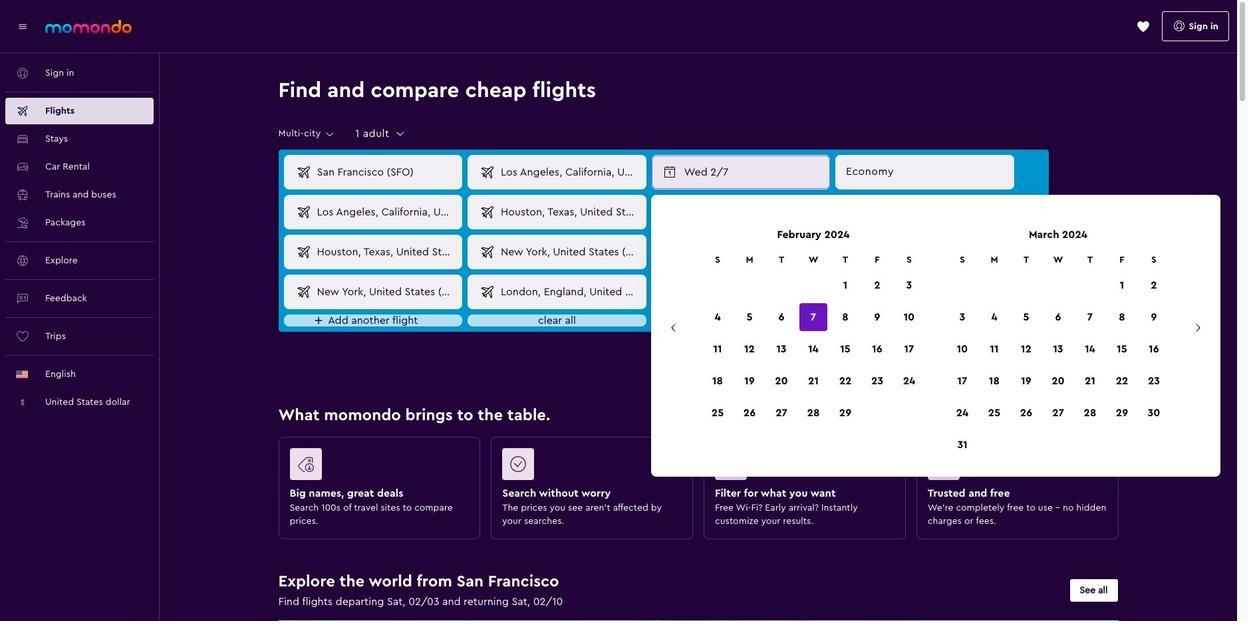 Task type: vqa. For each thing, say whether or not it's contained in the screenshot.
left list item
no



Task type: describe. For each thing, give the bounding box(es) containing it.
open trips drawer image
[[1137, 20, 1150, 33]]

monday march 4th element
[[684, 244, 822, 260]]

from? text field for first 'to?' text field
[[312, 156, 462, 189]]

1 to? text field from the top
[[496, 156, 646, 189]]

1 figure from the left
[[290, 449, 464, 486]]

start date calendar input use left and right arrow keys to change day. use up and down arrow keys to change week. tab
[[657, 227, 1216, 461]]

map region
[[140, 552, 1162, 622]]

wednesday february 7th element
[[684, 164, 822, 180]]

monday march 25th element
[[684, 284, 822, 300]]

united states (english) image
[[16, 371, 28, 379]]

3 figure from the left
[[715, 449, 890, 486]]

navigation menu image
[[16, 20, 29, 33]]

2 figure from the left
[[503, 449, 677, 486]]



Task type: locate. For each thing, give the bounding box(es) containing it.
4 to? text field from the top
[[496, 276, 646, 309]]

3 from? text field from the top
[[312, 236, 462, 269]]

From? text field
[[312, 156, 462, 189], [312, 196, 462, 229], [312, 236, 462, 269]]

2 to? text field from the top
[[496, 196, 646, 229]]

4 figure from the left
[[928, 449, 1102, 486]]

from? text field for second 'to?' text field from the bottom
[[312, 236, 462, 269]]

2 from? text field from the top
[[312, 196, 462, 229]]

figure
[[290, 449, 464, 486], [503, 449, 677, 486], [715, 449, 890, 486], [928, 449, 1102, 486]]

1 vertical spatial from? text field
[[312, 196, 462, 229]]

2 vertical spatial from? text field
[[312, 236, 462, 269]]

from? text field for second 'to?' text field
[[312, 196, 462, 229]]

From? text field
[[312, 276, 462, 309]]

Trip type Multi-city field
[[279, 128, 335, 140]]

Cabin type Economy field
[[836, 155, 1015, 189]]

0 vertical spatial from? text field
[[312, 156, 462, 189]]

To? text field
[[496, 156, 646, 189], [496, 196, 646, 229], [496, 236, 646, 269], [496, 276, 646, 309]]

3 to? text field from the top
[[496, 236, 646, 269]]

1 from? text field from the top
[[312, 156, 462, 189]]



